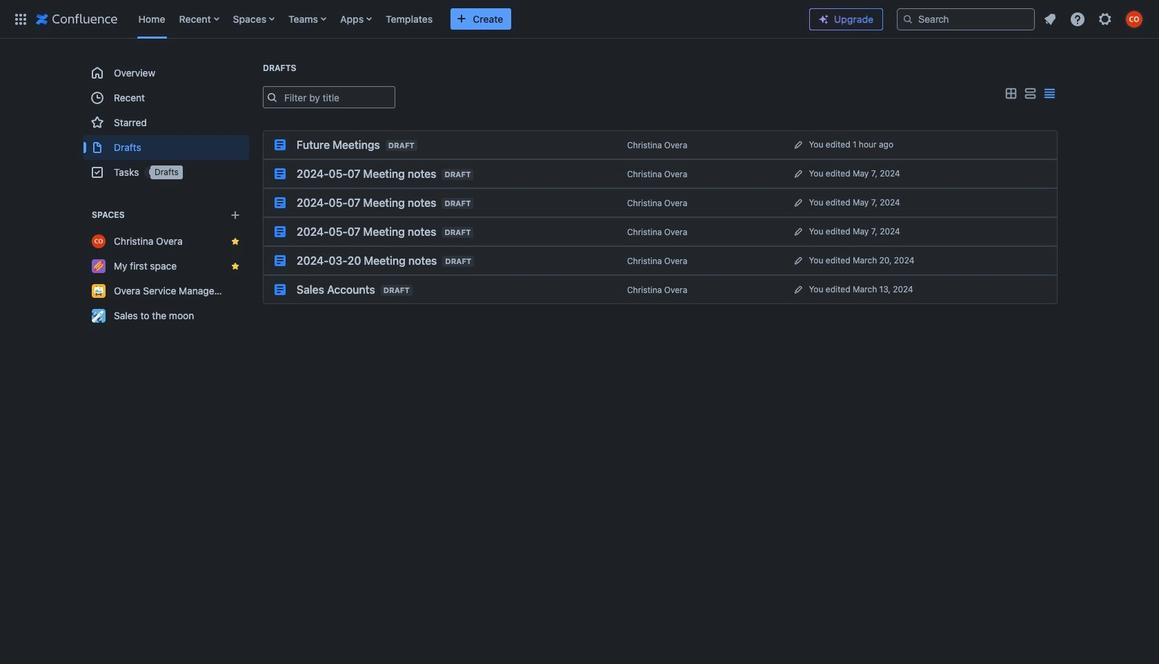 Task type: describe. For each thing, give the bounding box(es) containing it.
settings icon image
[[1098, 11, 1114, 27]]

2 page image from the top
[[275, 197, 286, 208]]

4 page image from the top
[[275, 255, 286, 266]]

1 page image from the top
[[275, 139, 286, 150]]

list for 'premium' icon
[[1038, 7, 1151, 31]]

1 page image from the top
[[275, 168, 286, 179]]

create a space image
[[227, 207, 244, 224]]

1 star this space image from the top
[[230, 236, 241, 247]]

Filter by title field
[[280, 88, 395, 107]]



Task type: locate. For each thing, give the bounding box(es) containing it.
0 vertical spatial star this space image
[[230, 236, 241, 247]]

Search field
[[897, 8, 1035, 30]]

banner
[[0, 0, 1160, 41]]

1 horizontal spatial list
[[1038, 7, 1151, 31]]

confluence image
[[36, 11, 118, 27], [36, 11, 118, 27]]

2 page image from the top
[[275, 284, 286, 295]]

None search field
[[897, 8, 1035, 30]]

list image
[[1022, 85, 1039, 102]]

list
[[131, 0, 799, 38], [1038, 7, 1151, 31]]

1 vertical spatial page image
[[275, 284, 286, 295]]

help icon image
[[1070, 11, 1086, 27]]

premium image
[[819, 14, 830, 25]]

list for appswitcher icon
[[131, 0, 799, 38]]

star this space image
[[230, 236, 241, 247], [230, 261, 241, 272]]

0 vertical spatial page image
[[275, 139, 286, 150]]

2 star this space image from the top
[[230, 261, 241, 272]]

search image
[[903, 13, 914, 25]]

3 page image from the top
[[275, 226, 286, 237]]

global element
[[8, 0, 799, 38]]

page image
[[275, 139, 286, 150], [275, 284, 286, 295]]

1 vertical spatial star this space image
[[230, 261, 241, 272]]

page image
[[275, 168, 286, 179], [275, 197, 286, 208], [275, 226, 286, 237], [275, 255, 286, 266]]

cards image
[[1003, 85, 1020, 102]]

notification icon image
[[1042, 11, 1059, 27]]

appswitcher icon image
[[12, 11, 29, 27]]

compact list image
[[1042, 85, 1058, 102]]

0 horizontal spatial list
[[131, 0, 799, 38]]



Task type: vqa. For each thing, say whether or not it's contained in the screenshot.
Page icon
yes



